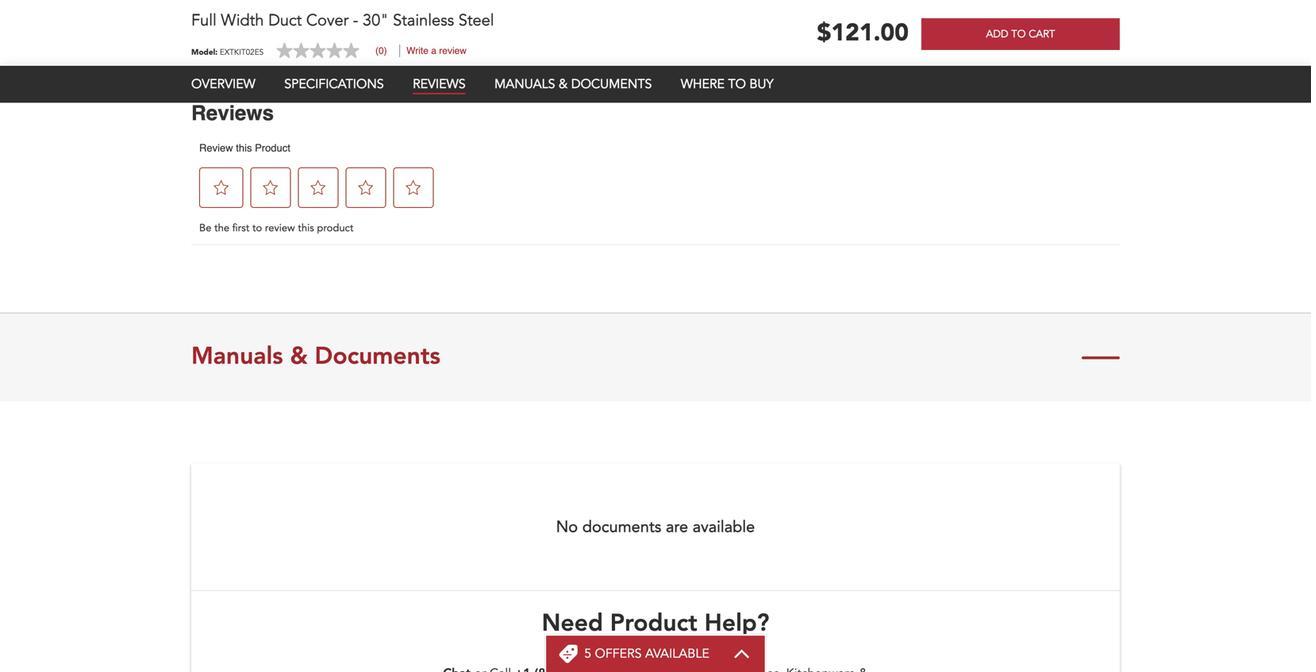 Task type: vqa. For each thing, say whether or not it's contained in the screenshot.
"menu" at the top of the page
no



Task type: locate. For each thing, give the bounding box(es) containing it.
1 horizontal spatial this
[[298, 223, 314, 234]]

review this product
[[199, 142, 290, 154]]

full width duct cover - 30" stainless steel
[[191, 10, 494, 31]]

review
[[199, 142, 233, 154]]

write a review
[[406, 45, 467, 56]]

where to buy link
[[681, 75, 774, 93]]

reviews down overview link
[[191, 101, 274, 125]]

to left buy
[[728, 75, 746, 93]]

cart
[[1029, 27, 1055, 41]]

0 vertical spatial review
[[439, 45, 467, 56]]

1 horizontal spatial &
[[559, 75, 568, 93]]

specifications link
[[284, 75, 384, 93]]

be the first to review this product
[[199, 223, 354, 234]]

0 horizontal spatial review
[[265, 223, 295, 234]]

the
[[214, 223, 229, 234]]

available down need product help?
[[645, 645, 709, 663]]

this right review in the top left of the page
[[236, 142, 252, 154]]

1 vertical spatial reviews
[[413, 75, 466, 93]]

reviews up extkit02es
[[191, 12, 282, 36]]

documents
[[571, 75, 652, 93], [315, 346, 440, 370]]

0 horizontal spatial documents
[[315, 346, 440, 370]]

(0)
[[375, 45, 387, 56]]

available
[[693, 520, 755, 536], [645, 645, 709, 663]]

available right are
[[693, 520, 755, 536]]

0 horizontal spatial &
[[290, 346, 308, 370]]

review right 'first'
[[265, 223, 295, 234]]

0 vertical spatial to
[[728, 75, 746, 93]]

0 vertical spatial documents
[[571, 75, 652, 93]]

where
[[681, 75, 725, 93]]

manuals & documents
[[494, 75, 652, 93], [191, 346, 440, 370]]

product up 5 offers available
[[610, 613, 697, 637]]

where to buy
[[681, 75, 774, 93]]

1 horizontal spatial to
[[728, 75, 746, 93]]

5 offers available
[[584, 645, 709, 663]]

promo tag image
[[559, 644, 578, 664]]

0 vertical spatial product
[[255, 142, 290, 154]]

chevron icon image
[[733, 649, 751, 659]]

5
[[584, 645, 591, 663]]

reviews
[[191, 12, 282, 36], [413, 75, 466, 93], [191, 101, 274, 125]]

0 vertical spatial available
[[693, 520, 755, 536]]

1 vertical spatial manuals
[[191, 346, 283, 370]]

0 vertical spatial manuals
[[494, 75, 555, 93]]

1 vertical spatial manuals & documents
[[191, 346, 440, 370]]

reviews down write a review button
[[413, 75, 466, 93]]

1 vertical spatial available
[[645, 645, 709, 663]]

review right a
[[439, 45, 467, 56]]

extkit02es
[[220, 47, 264, 57]]

product
[[255, 142, 290, 154], [610, 613, 697, 637]]

1 vertical spatial product
[[610, 613, 697, 637]]

product
[[317, 223, 354, 234]]

1 horizontal spatial manuals
[[494, 75, 555, 93]]

cover
[[306, 10, 349, 31]]

no documents are available
[[556, 520, 755, 536]]

overview
[[191, 75, 255, 93]]

write a review button
[[406, 45, 467, 56]]

need product help?
[[542, 613, 769, 637]]

&
[[559, 75, 568, 93], [290, 346, 308, 370]]

1 vertical spatial to
[[252, 223, 262, 234]]

0 horizontal spatial this
[[236, 142, 252, 154]]

review
[[439, 45, 467, 56], [265, 223, 295, 234]]

this left product
[[298, 223, 314, 234]]

manuals & documents link
[[494, 75, 652, 93]]

overview link
[[191, 75, 255, 93]]

help?
[[704, 613, 769, 637]]

1 vertical spatial review
[[265, 223, 295, 234]]

1 vertical spatial this
[[298, 223, 314, 234]]

are
[[666, 520, 688, 536]]

30"
[[363, 10, 389, 31]]

offers
[[595, 645, 642, 663]]

to right 'first'
[[252, 223, 262, 234]]

manuals
[[494, 75, 555, 93], [191, 346, 283, 370]]

0 vertical spatial reviews
[[191, 12, 282, 36]]

this
[[236, 142, 252, 154], [298, 223, 314, 234]]

0 vertical spatial manuals & documents
[[494, 75, 652, 93]]

1 vertical spatial documents
[[315, 346, 440, 370]]

to
[[728, 75, 746, 93], [252, 223, 262, 234]]

heading
[[584, 645, 709, 663]]

product right review in the top left of the page
[[255, 142, 290, 154]]



Task type: describe. For each thing, give the bounding box(es) containing it.
model:
[[191, 47, 218, 57]]

2 vertical spatial reviews
[[191, 101, 274, 125]]

add to cart
[[986, 27, 1055, 41]]

-
[[353, 10, 358, 31]]

model: extkit02es
[[191, 47, 264, 57]]

rating is 0 (out of 5 stars). group
[[199, 164, 437, 211]]

documents
[[582, 520, 661, 536]]

full
[[191, 10, 217, 31]]

need
[[542, 613, 603, 637]]

duct
[[268, 10, 302, 31]]

0 horizontal spatial manuals
[[191, 346, 283, 370]]

no
[[556, 520, 578, 536]]

add
[[986, 27, 1008, 41]]

steel
[[459, 10, 494, 31]]

1 horizontal spatial manuals & documents
[[494, 75, 652, 93]]

a
[[431, 45, 436, 56]]

stainless
[[393, 10, 454, 31]]

1 horizontal spatial review
[[439, 45, 467, 56]]

be
[[199, 223, 211, 234]]

add to cart button
[[921, 18, 1120, 50]]

first
[[232, 223, 249, 234]]

$121.00
[[817, 17, 909, 49]]

specifications
[[284, 75, 384, 93]]

0 vertical spatial this
[[236, 142, 252, 154]]

1 horizontal spatial documents
[[571, 75, 652, 93]]

0 horizontal spatial manuals & documents
[[191, 346, 440, 370]]

heading containing 5
[[584, 645, 709, 663]]

1 horizontal spatial product
[[610, 613, 697, 637]]

reviews link
[[413, 75, 466, 94]]

width
[[221, 10, 264, 31]]

0 horizontal spatial to
[[252, 223, 262, 234]]

0 horizontal spatial product
[[255, 142, 290, 154]]

0 vertical spatial &
[[559, 75, 568, 93]]

buy
[[750, 75, 774, 93]]

1 vertical spatial &
[[290, 346, 308, 370]]

write
[[406, 45, 429, 56]]

(0) button
[[270, 43, 393, 59]]

to
[[1011, 27, 1026, 41]]



